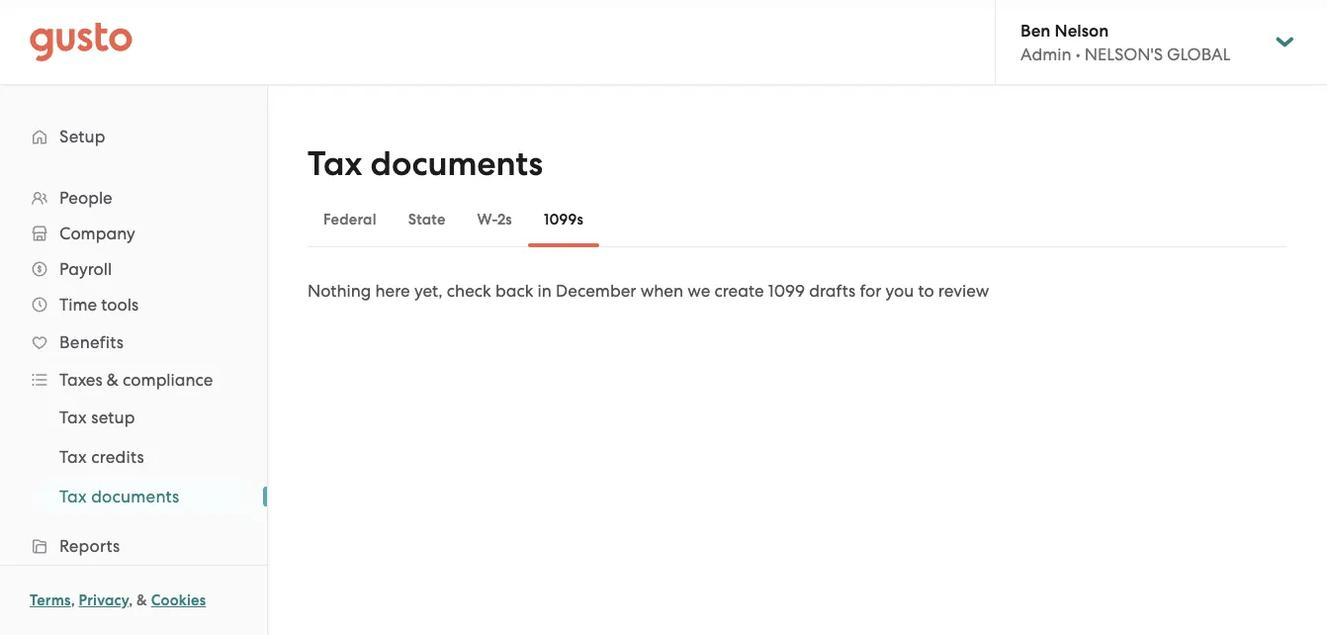 Task type: locate. For each thing, give the bounding box(es) containing it.
for
[[860, 281, 882, 301]]

1 horizontal spatial tax documents
[[308, 144, 543, 184]]

tax left the credits
[[59, 447, 87, 467]]

1 horizontal spatial ,
[[129, 592, 133, 609]]

setup
[[59, 127, 106, 146]]

1099s button
[[528, 196, 599, 243]]

tax inside 'link'
[[59, 447, 87, 467]]

2 list from the top
[[0, 398, 267, 516]]

1 vertical spatial documents
[[91, 487, 180, 506]]

december
[[556, 281, 637, 301]]

tax setup
[[59, 408, 135, 427]]

tax down tax credits
[[59, 487, 87, 506]]

ben nelson admin • nelson's global
[[1021, 20, 1231, 64]]

tax documents up state 'button'
[[308, 144, 543, 184]]

,
[[71, 592, 75, 609], [129, 592, 133, 609]]

yet,
[[414, 281, 443, 301]]

documents down tax credits 'link'
[[91, 487, 180, 506]]

1 vertical spatial &
[[137, 592, 147, 609]]

tax up the federal button
[[308, 144, 362, 184]]

review
[[939, 281, 990, 301]]

credits
[[91, 447, 144, 467]]

w-
[[477, 211, 497, 229]]

documents inside list
[[91, 487, 180, 506]]

1099
[[768, 281, 805, 301]]

tools
[[101, 295, 139, 315]]

& right taxes
[[107, 370, 119, 390]]

list
[[0, 180, 267, 635], [0, 398, 267, 516]]

federal button
[[308, 196, 392, 243]]

tax down taxes
[[59, 408, 87, 427]]

, left cookies button at the bottom of the page
[[129, 592, 133, 609]]

admin
[[1021, 44, 1072, 64]]

taxes & compliance button
[[20, 362, 247, 398]]

tax for tax credits 'link'
[[59, 447, 87, 467]]

&
[[107, 370, 119, 390], [137, 592, 147, 609]]

2s
[[497, 211, 512, 229]]

1 horizontal spatial documents
[[370, 144, 543, 184]]

1 , from the left
[[71, 592, 75, 609]]

0 horizontal spatial ,
[[71, 592, 75, 609]]

payroll button
[[20, 251, 247, 287]]

taxes
[[59, 370, 103, 390]]

tax documents down the credits
[[59, 487, 180, 506]]

cookies button
[[151, 589, 206, 612]]

2 , from the left
[[129, 592, 133, 609]]

benefits
[[59, 332, 124, 352]]

0 vertical spatial &
[[107, 370, 119, 390]]

terms
[[30, 592, 71, 609]]

privacy
[[79, 592, 129, 609]]

•
[[1076, 44, 1081, 64]]

tax documents
[[308, 144, 543, 184], [59, 487, 180, 506]]

create
[[715, 281, 764, 301]]

documents up state 'button'
[[370, 144, 543, 184]]

1 horizontal spatial &
[[137, 592, 147, 609]]

tax
[[308, 144, 362, 184], [59, 408, 87, 427], [59, 447, 87, 467], [59, 487, 87, 506]]

nelson
[[1055, 20, 1109, 40]]

federal
[[323, 211, 377, 229]]

, left privacy link
[[71, 592, 75, 609]]

cookies
[[151, 592, 206, 609]]

& left cookies button at the bottom of the page
[[137, 592, 147, 609]]

time tools
[[59, 295, 139, 315]]

0 horizontal spatial tax documents
[[59, 487, 180, 506]]

people
[[59, 188, 113, 208]]

terms link
[[30, 592, 71, 609]]

company button
[[20, 216, 247, 251]]

0 horizontal spatial documents
[[91, 487, 180, 506]]

documents
[[370, 144, 543, 184], [91, 487, 180, 506]]

1 list from the top
[[0, 180, 267, 635]]

0 horizontal spatial &
[[107, 370, 119, 390]]

nothing
[[308, 281, 371, 301]]

terms , privacy , & cookies
[[30, 592, 206, 609]]

to
[[918, 281, 935, 301]]

1 vertical spatial tax documents
[[59, 487, 180, 506]]



Task type: describe. For each thing, give the bounding box(es) containing it.
setup link
[[20, 119, 247, 154]]

payroll
[[59, 259, 112, 279]]

reports
[[59, 536, 120, 556]]

0 vertical spatial tax documents
[[308, 144, 543, 184]]

nothing here yet, check back in december when we create 1099 drafts for you to review
[[308, 281, 990, 301]]

reports link
[[20, 528, 247, 564]]

0 vertical spatial documents
[[370, 144, 543, 184]]

company
[[59, 224, 135, 243]]

back
[[496, 281, 534, 301]]

tax credits link
[[36, 439, 247, 475]]

tax documents link
[[36, 479, 247, 514]]

you
[[886, 281, 914, 301]]

tax for tax documents link
[[59, 487, 87, 506]]

tax setup link
[[36, 400, 247, 435]]

here
[[375, 281, 410, 301]]

people button
[[20, 180, 247, 216]]

when
[[641, 281, 684, 301]]

list containing tax setup
[[0, 398, 267, 516]]

& inside taxes & compliance dropdown button
[[107, 370, 119, 390]]

list containing people
[[0, 180, 267, 635]]

gusto navigation element
[[0, 85, 267, 635]]

time
[[59, 295, 97, 315]]

check
[[447, 281, 491, 301]]

global
[[1167, 44, 1231, 64]]

home image
[[30, 22, 133, 62]]

in
[[538, 281, 552, 301]]

setup
[[91, 408, 135, 427]]

tax for tax setup link
[[59, 408, 87, 427]]

tax forms tab list
[[308, 192, 1288, 247]]

benefits link
[[20, 324, 247, 360]]

state button
[[392, 196, 461, 243]]

nelson's
[[1085, 44, 1163, 64]]

tax credits
[[59, 447, 144, 467]]

taxes & compliance
[[59, 370, 213, 390]]

drafts
[[809, 281, 856, 301]]

we
[[688, 281, 711, 301]]

1099s
[[544, 211, 584, 229]]

compliance
[[123, 370, 213, 390]]

time tools button
[[20, 287, 247, 322]]

w-2s button
[[461, 196, 528, 243]]

ben
[[1021, 20, 1051, 40]]

privacy link
[[79, 592, 129, 609]]

tax documents inside list
[[59, 487, 180, 506]]

state
[[408, 211, 446, 229]]

w-2s
[[477, 211, 512, 229]]



Task type: vqa. For each thing, say whether or not it's contained in the screenshot.
Tax Documents to the left
yes



